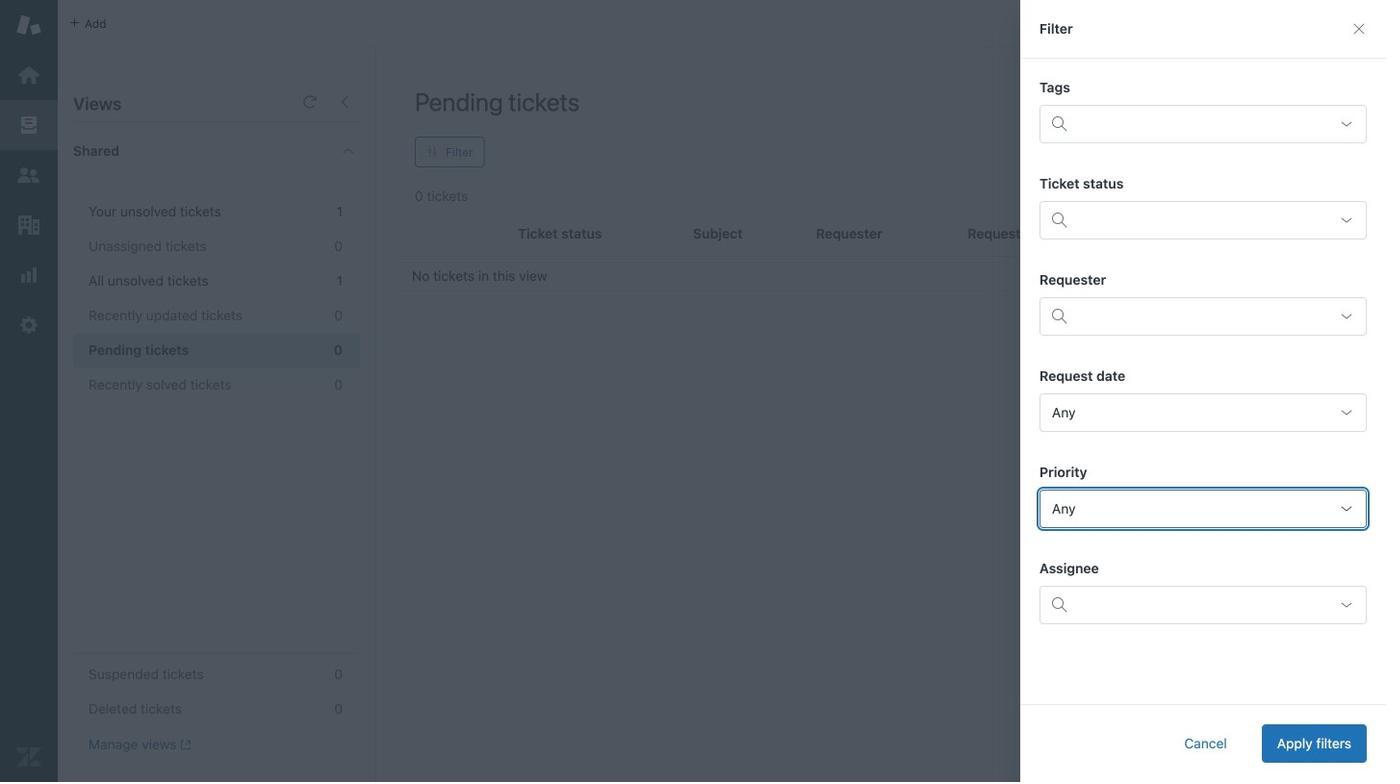 Task type: describe. For each thing, give the bounding box(es) containing it.
organizations image
[[16, 213, 41, 238]]

views image
[[16, 113, 41, 138]]

refresh views pane image
[[302, 94, 318, 110]]

opens in a new tab image
[[177, 740, 192, 751]]

admin image
[[16, 313, 41, 338]]



Task type: locate. For each thing, give the bounding box(es) containing it.
None field
[[1078, 109, 1326, 140], [1040, 394, 1367, 432], [1040, 490, 1367, 529], [1078, 109, 1326, 140], [1040, 394, 1367, 432], [1040, 490, 1367, 529]]

get started image
[[16, 63, 41, 88]]

close drawer image
[[1352, 21, 1367, 37]]

main element
[[0, 0, 58, 783]]

zendesk image
[[16, 745, 41, 770]]

zendesk support image
[[16, 13, 41, 38]]

customers image
[[16, 163, 41, 188]]

hide panel views image
[[337, 94, 352, 110]]

reporting image
[[16, 263, 41, 288]]

dialog
[[1021, 0, 1387, 783]]

heading
[[58, 122, 376, 180]]



Task type: vqa. For each thing, say whether or not it's contained in the screenshot.
Remove IMAGE
no



